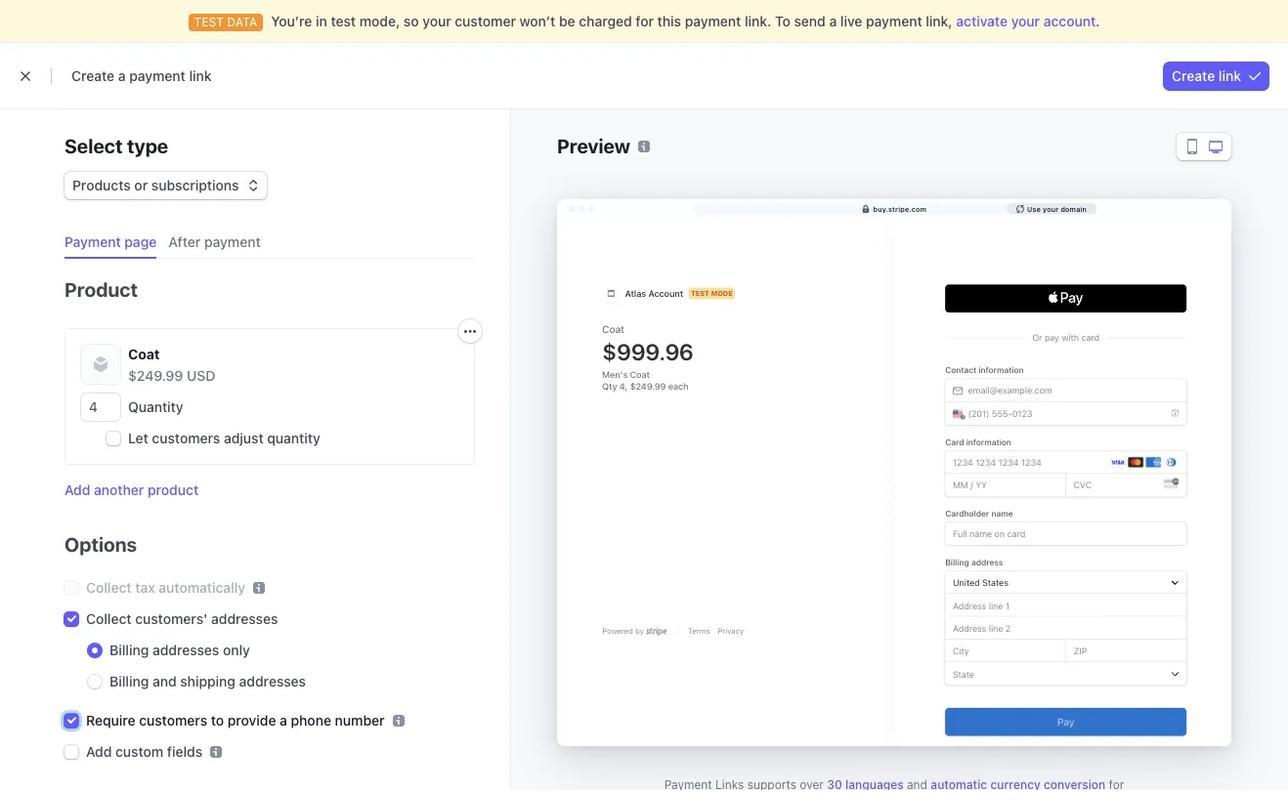 Task type: describe. For each thing, give the bounding box(es) containing it.
or
[[134, 177, 148, 194]]

fields
[[167, 744, 203, 761]]

after payment button
[[161, 227, 272, 259]]

collect for collect customers' addresses
[[86, 611, 132, 628]]

create link button
[[1164, 62, 1269, 90]]

your inside button
[[1043, 205, 1059, 213]]

billing and shipping addresses
[[110, 674, 306, 690]]

to
[[211, 713, 224, 729]]

use your domain
[[1027, 205, 1087, 213]]

after
[[168, 234, 201, 250]]

billing for billing and shipping addresses
[[110, 674, 149, 690]]

for
[[636, 13, 654, 29]]

a inside tab panel
[[280, 713, 287, 729]]

and
[[152, 674, 177, 690]]

options
[[65, 534, 137, 556]]

use
[[1027, 205, 1041, 213]]

tax
[[135, 580, 155, 596]]

product
[[65, 279, 138, 301]]

payment page
[[65, 234, 157, 250]]

collect customers' addresses
[[86, 611, 278, 628]]

domain
[[1061, 205, 1087, 213]]

customer
[[455, 13, 516, 29]]

charged
[[579, 13, 632, 29]]

payment page button
[[57, 227, 168, 259]]

let customers adjust quantity
[[128, 430, 320, 447]]

payment link settings tab list
[[57, 227, 475, 259]]

activate your account link
[[957, 13, 1096, 29]]

activate
[[957, 13, 1008, 29]]

payment right this
[[685, 13, 741, 29]]

$249.99
[[128, 368, 183, 384]]

customers for let
[[152, 430, 220, 447]]

payment up the type
[[129, 67, 186, 84]]

require
[[86, 713, 136, 729]]

add for add another product
[[65, 482, 90, 499]]

send
[[794, 13, 826, 29]]

billing addresses only
[[110, 642, 250, 659]]

test
[[331, 13, 356, 29]]

page
[[125, 234, 157, 250]]

0 vertical spatial addresses
[[211, 611, 278, 628]]

collect for collect tax automatically
[[86, 580, 132, 596]]

payment inside button
[[204, 234, 261, 250]]

1 vertical spatial a
[[118, 67, 126, 84]]

custom
[[115, 744, 164, 761]]

let
[[128, 430, 148, 447]]

select type
[[65, 135, 168, 157]]

coat
[[128, 346, 160, 363]]

payment
[[65, 234, 121, 250]]

this
[[658, 13, 682, 29]]

number
[[335, 713, 385, 729]]

won't
[[520, 13, 556, 29]]

mode,
[[360, 13, 400, 29]]

payment right live
[[866, 13, 923, 29]]

2 vertical spatial addresses
[[239, 674, 306, 690]]

billing for billing addresses only
[[110, 642, 149, 659]]



Task type: locate. For each thing, give the bounding box(es) containing it.
0 horizontal spatial your
[[423, 13, 451, 29]]

to
[[775, 13, 791, 29]]

2 collect from the top
[[86, 611, 132, 628]]

2 link from the left
[[1219, 67, 1242, 84]]

create for create a payment link
[[71, 67, 115, 84]]

0 vertical spatial customers
[[152, 430, 220, 447]]

0 vertical spatial billing
[[110, 642, 149, 659]]

collect left tax
[[86, 580, 132, 596]]

another
[[94, 482, 144, 499]]

add inside add another product button
[[65, 482, 90, 499]]

1 horizontal spatial create
[[1172, 67, 1215, 84]]

billing down customers'
[[110, 642, 149, 659]]

create inside "create link" button
[[1172, 67, 1215, 84]]

0 horizontal spatial a
[[118, 67, 126, 84]]

link.
[[745, 13, 772, 29]]

0 vertical spatial a
[[830, 13, 837, 29]]

customers'
[[135, 611, 208, 628]]

1 create from the left
[[71, 67, 115, 84]]

collect left customers'
[[86, 611, 132, 628]]

type
[[127, 135, 168, 157]]

a left phone
[[280, 713, 287, 729]]

billing left and
[[110, 674, 149, 690]]

select
[[65, 135, 123, 157]]

addresses up provide
[[239, 674, 306, 690]]

2 horizontal spatial your
[[1043, 205, 1059, 213]]

phone
[[291, 713, 331, 729]]

products or subscriptions
[[72, 177, 239, 194]]

link inside "create link" button
[[1219, 67, 1242, 84]]

create link
[[1172, 67, 1242, 84]]

1 vertical spatial collect
[[86, 611, 132, 628]]

add for add custom fields
[[86, 744, 112, 761]]

you're
[[271, 13, 312, 29]]

payment right after
[[204, 234, 261, 250]]

a up select type
[[118, 67, 126, 84]]

1 collect from the top
[[86, 580, 132, 596]]

subscriptions
[[151, 177, 239, 194]]

customers down quantity at bottom left
[[152, 430, 220, 447]]

products or subscriptions button
[[65, 168, 266, 199]]

customers up fields
[[139, 713, 207, 729]]

create a payment link
[[71, 67, 212, 84]]

1 vertical spatial customers
[[139, 713, 207, 729]]

addresses
[[211, 611, 278, 628], [152, 642, 219, 659], [239, 674, 306, 690]]

create
[[71, 67, 115, 84], [1172, 67, 1215, 84]]

your right so
[[423, 13, 451, 29]]

customers for require
[[139, 713, 207, 729]]

2 horizontal spatial a
[[830, 13, 837, 29]]

automatically
[[159, 580, 246, 596]]

customers
[[152, 430, 220, 447], [139, 713, 207, 729]]

be
[[559, 13, 576, 29]]

svg image
[[464, 326, 476, 338]]

1 vertical spatial add
[[86, 744, 112, 761]]

coat $249.99 usd
[[128, 346, 216, 384]]

2 billing from the top
[[110, 674, 149, 690]]

in
[[316, 13, 327, 29]]

0 horizontal spatial link
[[189, 67, 212, 84]]

create for create link
[[1172, 67, 1215, 84]]

0 vertical spatial add
[[65, 482, 90, 499]]

Quantity number field
[[81, 394, 120, 421]]

.
[[1096, 13, 1100, 29]]

2 create from the left
[[1172, 67, 1215, 84]]

preview
[[557, 135, 630, 157]]

your
[[423, 13, 451, 29], [1012, 13, 1040, 29], [1043, 205, 1059, 213]]

1 billing from the top
[[110, 642, 149, 659]]

add another product
[[65, 482, 199, 499]]

adjust
[[224, 430, 264, 447]]

link
[[189, 67, 212, 84], [1219, 67, 1242, 84]]

0 horizontal spatial create
[[71, 67, 115, 84]]

add down require
[[86, 744, 112, 761]]

quantity
[[128, 399, 183, 416]]

use your domain button
[[1007, 203, 1097, 214]]

usd
[[187, 368, 216, 384]]

1 vertical spatial addresses
[[152, 642, 219, 659]]

addresses up only
[[211, 611, 278, 628]]

link,
[[926, 13, 953, 29]]

after payment
[[168, 234, 261, 250]]

1 horizontal spatial a
[[280, 713, 287, 729]]

account
[[1044, 13, 1096, 29]]

addresses down collect customers' addresses
[[152, 642, 219, 659]]

quantity
[[267, 430, 320, 447]]

require customers to provide a phone number
[[86, 713, 385, 729]]

a left live
[[830, 13, 837, 29]]

payment page tab panel
[[49, 259, 482, 791]]

0 vertical spatial collect
[[86, 580, 132, 596]]

provide
[[228, 713, 276, 729]]

add custom fields
[[86, 744, 203, 761]]

your right the use
[[1043, 205, 1059, 213]]

2 vertical spatial a
[[280, 713, 287, 729]]

live
[[841, 13, 863, 29]]

buy.stripe.com
[[873, 205, 927, 213]]

you're in test mode, so your customer won't be charged for this payment link. to send a live payment link, activate your account .
[[271, 13, 1100, 29]]

billing
[[110, 642, 149, 659], [110, 674, 149, 690]]

1 vertical spatial billing
[[110, 674, 149, 690]]

add
[[65, 482, 90, 499], [86, 744, 112, 761]]

a
[[830, 13, 837, 29], [118, 67, 126, 84], [280, 713, 287, 729]]

shipping
[[180, 674, 236, 690]]

products
[[72, 177, 131, 194]]

product
[[148, 482, 199, 499]]

1 horizontal spatial link
[[1219, 67, 1242, 84]]

1 horizontal spatial your
[[1012, 13, 1040, 29]]

collect
[[86, 580, 132, 596], [86, 611, 132, 628]]

payment
[[685, 13, 741, 29], [866, 13, 923, 29], [129, 67, 186, 84], [204, 234, 261, 250]]

your right activate
[[1012, 13, 1040, 29]]

add another product button
[[65, 481, 199, 501]]

collect tax automatically
[[86, 580, 246, 596]]

1 link from the left
[[189, 67, 212, 84]]

add left 'another'
[[65, 482, 90, 499]]

only
[[223, 642, 250, 659]]

so
[[404, 13, 419, 29]]



Task type: vqa. For each thing, say whether or not it's contained in the screenshot.
Add another product add
yes



